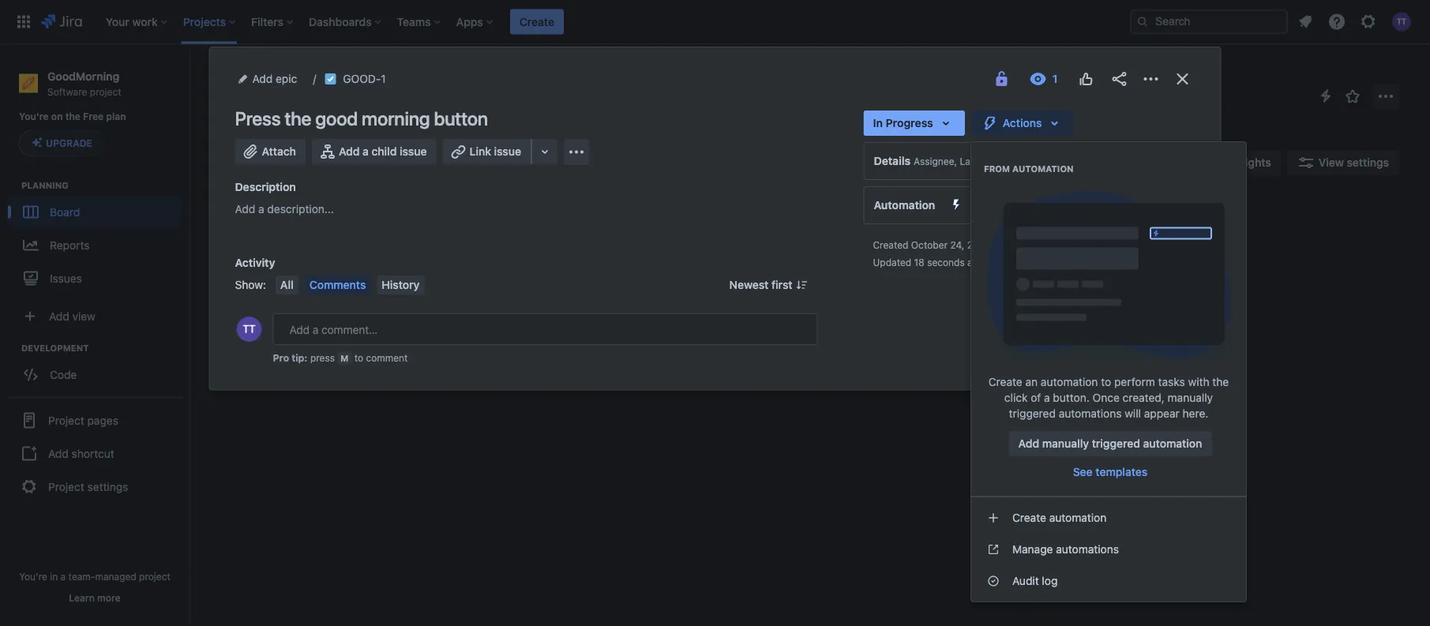 Task type: locate. For each thing, give the bounding box(es) containing it.
to do
[[233, 217, 263, 228]]

add up to do element
[[235, 203, 255, 216]]

automations down once
[[1059, 407, 1122, 420]]

newest
[[729, 278, 769, 291]]

0 vertical spatial manually
[[1168, 391, 1213, 404]]

manually up here.
[[1168, 391, 1213, 404]]

in
[[873, 116, 883, 129]]

rule
[[973, 200, 993, 211]]

pro
[[273, 352, 289, 363]]

add shortcut
[[48, 447, 114, 460]]

link issue
[[469, 145, 521, 158]]

to up once
[[1101, 375, 1111, 388]]

0 horizontal spatial automation
[[874, 199, 935, 212]]

rule executions
[[973, 200, 1043, 211]]

menu bar containing all
[[272, 276, 427, 295]]

0 vertical spatial automation
[[1041, 375, 1098, 388]]

projects
[[221, 66, 263, 79]]

on
[[51, 111, 63, 122]]

triggered inside create an automation to perform tasks with the click of a button. once created, manually triggered automations will appear here.
[[1009, 407, 1056, 420]]

planning group
[[8, 179, 189, 299]]

issue for create issue
[[288, 254, 315, 267]]

0 vertical spatial triggered
[[1009, 407, 1056, 420]]

description...
[[267, 203, 334, 216]]

2 vertical spatial automation
[[1049, 511, 1106, 524]]

issue right child
[[400, 145, 427, 158]]

you're left in
[[19, 571, 47, 582]]

create button
[[510, 9, 564, 34]]

automation up automation 'element'
[[1012, 164, 1074, 174]]

group
[[6, 397, 183, 509], [971, 496, 1246, 602]]

add left epic at top left
[[252, 72, 273, 85]]

good
[[223, 96, 277, 118]]

automations down create automation link
[[1056, 543, 1119, 556]]

menu containing create an automation to perform tasks with the click of a button. once created, manually triggered automations will appear here.
[[971, 142, 1246, 602]]

attach button
[[235, 139, 306, 164]]

to do element
[[233, 217, 263, 228]]

to
[[233, 217, 246, 228]]

add inside from automation group
[[1018, 437, 1039, 450]]

group containing create automation
[[971, 496, 1246, 602]]

in
[[50, 571, 58, 582]]

create issue
[[250, 254, 315, 267]]

project for project settings
[[48, 480, 84, 493]]

a right in
[[60, 571, 66, 582]]

profile image of terry turtle image
[[236, 317, 262, 342]]

create for create issue
[[250, 254, 285, 267]]

manually up the see
[[1042, 437, 1089, 450]]

menu bar
[[272, 276, 427, 295]]

jira image
[[41, 12, 82, 31], [41, 12, 82, 31]]

add people image
[[365, 153, 384, 172]]

goodmorning link
[[282, 63, 351, 82]]

project up plan
[[90, 86, 121, 97]]

0 vertical spatial automation
[[1012, 164, 1074, 174]]

project down add shortcut
[[48, 480, 84, 493]]

create inside create an automation to perform tasks with the click of a button. once created, manually triggered automations will appear here.
[[988, 375, 1022, 388]]

automation up button.
[[1041, 375, 1098, 388]]

group containing project pages
[[6, 397, 183, 509]]

1 horizontal spatial issue
[[400, 145, 427, 158]]

create inside group
[[1012, 511, 1046, 524]]

0 horizontal spatial triggered
[[1009, 407, 1056, 420]]

goodmorning up software
[[47, 69, 119, 83]]

issue up all
[[288, 254, 315, 267]]

code
[[50, 368, 77, 381]]

project settings
[[48, 480, 128, 493]]

created,
[[1123, 391, 1165, 404]]

do
[[249, 217, 263, 228]]

0 horizontal spatial to
[[354, 352, 363, 363]]

project up add shortcut
[[48, 414, 84, 427]]

project
[[48, 414, 84, 427], [48, 480, 84, 493]]

vote options: no one has voted for this issue yet. image
[[1077, 69, 1096, 88]]

appear
[[1144, 407, 1180, 420]]

add left add people icon
[[339, 145, 360, 158]]

automation down appear
[[1143, 437, 1202, 450]]

updated
[[873, 257, 911, 268]]

to
[[354, 352, 363, 363], [1101, 375, 1111, 388]]

project
[[90, 86, 121, 97], [139, 571, 170, 582]]

0 horizontal spatial manually
[[1042, 437, 1089, 450]]

0 horizontal spatial goodmorning
[[47, 69, 119, 83]]

create for create
[[519, 15, 554, 28]]

from automation group
[[971, 147, 1246, 491]]

0 vertical spatial to
[[354, 352, 363, 363]]

automation inside create automation link
[[1049, 511, 1106, 524]]

you're for you're on the free plan
[[19, 111, 49, 122]]

automations
[[1059, 407, 1122, 420], [1056, 543, 1119, 556]]

issue for link issue
[[494, 145, 521, 158]]

learn
[[69, 592, 95, 603]]

issue inside button
[[494, 145, 521, 158]]

issue
[[400, 145, 427, 158], [494, 145, 521, 158], [288, 254, 315, 267]]

automation inside add manually triggered automation link
[[1143, 437, 1202, 450]]

tip:
[[292, 352, 308, 363]]

issue right link
[[494, 145, 521, 158]]

click
[[1004, 391, 1028, 404]]

comments button
[[305, 276, 371, 295]]

0 horizontal spatial project
[[90, 86, 121, 97]]

good-1
[[343, 72, 386, 85]]

will
[[1125, 407, 1141, 420]]

issue inside button
[[288, 254, 315, 267]]

2023
[[967, 239, 990, 250]]

software
[[47, 86, 87, 97]]

attach
[[262, 145, 296, 158]]

1 vertical spatial project
[[139, 571, 170, 582]]

manage automations link
[[971, 534, 1246, 565]]

create
[[519, 15, 554, 28], [250, 254, 285, 267], [988, 375, 1022, 388], [1012, 511, 1046, 524]]

create inside button
[[250, 254, 285, 267]]

manually
[[1168, 391, 1213, 404], [1042, 437, 1089, 450]]

project right managed on the left
[[139, 571, 170, 582]]

audit
[[1012, 574, 1039, 587]]

share image
[[1110, 69, 1129, 88]]

see templates link
[[1063, 460, 1157, 485]]

a right of at the bottom of page
[[1044, 391, 1050, 404]]

close image
[[1173, 69, 1192, 88]]

1 horizontal spatial to
[[1101, 375, 1111, 388]]

task image
[[324, 73, 337, 85]]

2 you're from the top
[[19, 571, 47, 582]]

1 vertical spatial automation
[[1143, 437, 1202, 450]]

goodmorning inside 'goodmorning software project'
[[47, 69, 119, 83]]

add inside popup button
[[252, 72, 273, 85]]

details
[[874, 154, 911, 167]]

actions image
[[1141, 69, 1160, 88]]

automation
[[1012, 164, 1074, 174], [874, 199, 935, 212]]

goodmorning up board
[[282, 66, 351, 79]]

button.
[[1053, 391, 1090, 404]]

1 horizontal spatial group
[[971, 496, 1246, 602]]

planning
[[21, 180, 68, 190]]

you're left on at the top of page
[[19, 111, 49, 122]]

1 project from the top
[[48, 414, 84, 427]]

0 vertical spatial automations
[[1059, 407, 1122, 420]]

triggered down of at the bottom of page
[[1009, 407, 1056, 420]]

2 project from the top
[[48, 480, 84, 493]]

morning
[[362, 107, 430, 129]]

2 horizontal spatial issue
[[494, 145, 521, 158]]

0 vertical spatial project
[[90, 86, 121, 97]]

board
[[50, 205, 80, 218]]

the up attach
[[285, 107, 311, 129]]

menu
[[971, 142, 1246, 602]]

add a child issue button
[[312, 139, 436, 164]]

1 horizontal spatial automation
[[1012, 164, 1074, 174]]

1 horizontal spatial goodmorning
[[282, 66, 351, 79]]

see
[[1073, 465, 1093, 479]]

the right with
[[1212, 375, 1229, 388]]

with
[[1188, 375, 1209, 388]]

triggered up templates
[[1092, 437, 1140, 450]]

automation inside group
[[1012, 164, 1074, 174]]

progress
[[886, 116, 933, 129]]

0 vertical spatial you're
[[19, 111, 49, 122]]

good-1 link
[[343, 69, 386, 88]]

automation
[[1041, 375, 1098, 388], [1143, 437, 1202, 450], [1049, 511, 1106, 524]]

create for create automation
[[1012, 511, 1046, 524]]

0 horizontal spatial group
[[6, 397, 183, 509]]

primary element
[[9, 0, 1130, 44]]

1 horizontal spatial the
[[285, 107, 311, 129]]

add inside "button"
[[339, 145, 360, 158]]

add down of at the bottom of page
[[1018, 437, 1039, 450]]

to right m
[[354, 352, 363, 363]]

project inside 'goodmorning software project'
[[90, 86, 121, 97]]

activity
[[235, 256, 275, 269]]

upgrade button
[[20, 131, 104, 156]]

1 horizontal spatial manually
[[1168, 391, 1213, 404]]

development
[[21, 343, 89, 353]]

issues link
[[8, 262, 182, 294]]

0 horizontal spatial issue
[[288, 254, 315, 267]]

october
[[911, 239, 948, 250]]

in progress button
[[863, 111, 965, 136]]

the inside 'press the good morning button' dialog
[[285, 107, 311, 129]]

link web pages and more image
[[535, 142, 554, 161]]

add for add manually triggered automation
[[1018, 437, 1039, 450]]

add left shortcut
[[48, 447, 69, 460]]

1 vertical spatial to
[[1101, 375, 1111, 388]]

assignee,
[[914, 156, 957, 167]]

good board
[[223, 96, 329, 118]]

1 you're from the top
[[19, 111, 49, 122]]

1 horizontal spatial triggered
[[1092, 437, 1140, 450]]

automation up manage automations
[[1049, 511, 1106, 524]]

create inside button
[[519, 15, 554, 28]]

details assignee, labels, reporter
[[874, 154, 1033, 167]]

group
[[1070, 157, 1102, 168]]

0 vertical spatial project
[[48, 414, 84, 427]]

the right on at the top of page
[[65, 111, 80, 122]]

good-
[[343, 72, 381, 85]]

1 vertical spatial automation
[[874, 199, 935, 212]]

good
[[315, 107, 358, 129]]

1 vertical spatial you're
[[19, 571, 47, 582]]

1 horizontal spatial project
[[139, 571, 170, 582]]

code link
[[8, 359, 182, 390]]

from automation
[[984, 164, 1074, 174]]

automation up created
[[874, 199, 935, 212]]

2 horizontal spatial the
[[1212, 375, 1229, 388]]

goodmorning for goodmorning
[[282, 66, 351, 79]]

create issue button
[[225, 246, 430, 275]]

you're on the free plan
[[19, 111, 126, 122]]

create banner
[[0, 0, 1430, 44]]

add inside button
[[48, 447, 69, 460]]

a inside 'add a child issue' "button"
[[363, 145, 369, 158]]

1 vertical spatial project
[[48, 480, 84, 493]]

a left child
[[363, 145, 369, 158]]



Task type: vqa. For each thing, say whether or not it's contained in the screenshot.
banner
no



Task type: describe. For each thing, give the bounding box(es) containing it.
add epic button
[[235, 69, 302, 88]]

settings
[[87, 480, 128, 493]]

terry turtle image
[[328, 150, 354, 175]]

issues
[[50, 272, 82, 285]]

manage
[[1012, 543, 1053, 556]]

team-
[[68, 571, 95, 582]]

at
[[993, 239, 1002, 250]]

press
[[235, 107, 281, 129]]

create automation
[[1012, 511, 1106, 524]]

you're in a team-managed project
[[19, 571, 170, 582]]

automations menu button icon image
[[1316, 86, 1335, 105]]

once
[[1093, 391, 1120, 404]]

Add a comment… field
[[273, 313, 818, 345]]

issue inside "button"
[[400, 145, 427, 158]]

seconds
[[927, 257, 965, 268]]

development group
[[8, 341, 189, 395]]

actions
[[1003, 116, 1042, 129]]

board link
[[8, 196, 182, 228]]

automation inside 'element'
[[874, 199, 935, 212]]

learn more button
[[69, 591, 121, 604]]

by
[[1104, 157, 1115, 168]]

add manually triggered automation link
[[1009, 431, 1212, 456]]

comment
[[366, 352, 408, 363]]

history button
[[377, 276, 424, 295]]

epic
[[276, 72, 297, 85]]

show:
[[235, 278, 266, 291]]

1 vertical spatial triggered
[[1092, 437, 1140, 450]]

newest first button
[[720, 276, 818, 295]]

24,
[[950, 239, 964, 250]]

reports
[[50, 238, 90, 251]]

audit log
[[1012, 574, 1058, 587]]

learn more
[[69, 592, 121, 603]]

first
[[771, 278, 792, 291]]

insights button
[[1198, 150, 1281, 175]]

reporter
[[994, 156, 1033, 167]]

see templates
[[1073, 465, 1148, 479]]

a up do
[[258, 203, 264, 216]]

create for create an automation to perform tasks with the click of a button. once created, manually triggered automations will appear here.
[[988, 375, 1022, 388]]

project for project pages
[[48, 414, 84, 427]]

18
[[914, 257, 924, 268]]

all
[[280, 278, 294, 291]]

upgrade
[[46, 138, 92, 149]]

more
[[97, 592, 121, 603]]

add for add a description...
[[235, 203, 255, 216]]

newest first
[[729, 278, 792, 291]]

menu bar inside 'press the good morning button' dialog
[[272, 276, 427, 295]]

in progress
[[873, 116, 933, 129]]

manually inside create an automation to perform tasks with the click of a button. once created, manually triggered automations will appear here.
[[1168, 391, 1213, 404]]

plan
[[106, 111, 126, 122]]

create column image
[[892, 207, 911, 226]]

Search this board text field
[[223, 148, 295, 177]]

board
[[281, 96, 329, 118]]

add for add a child issue
[[339, 145, 360, 158]]

the inside create an automation to perform tasks with the click of a button. once created, manually triggered automations will appear here.
[[1212, 375, 1229, 388]]

pro tip: press m to comment
[[273, 352, 408, 363]]

m
[[341, 353, 348, 363]]

pages
[[87, 414, 118, 427]]

an
[[1025, 375, 1038, 388]]

automation inside create an automation to perform tasks with the click of a button. once created, manually triggered automations will appear here.
[[1041, 375, 1098, 388]]

actions button
[[971, 111, 1073, 136]]

link
[[469, 145, 491, 158]]

of
[[1031, 391, 1041, 404]]

press the good morning button
[[235, 107, 488, 129]]

goodmorning software project
[[47, 69, 121, 97]]

1 vertical spatial automations
[[1056, 543, 1119, 556]]

add shortcut button
[[6, 438, 183, 469]]

you're for you're in a team-managed project
[[19, 571, 47, 582]]

to inside create an automation to perform tasks with the click of a button. once created, manually triggered automations will appear here.
[[1101, 375, 1111, 388]]

manage automations
[[1012, 543, 1119, 556]]

search image
[[1136, 15, 1149, 28]]

a inside create an automation to perform tasks with the click of a button. once created, manually triggered automations will appear here.
[[1044, 391, 1050, 404]]

insights
[[1230, 156, 1271, 169]]

Search field
[[1130, 9, 1288, 34]]

automation element
[[863, 186, 1205, 224]]

created
[[873, 239, 908, 250]]

from
[[984, 164, 1010, 174]]

add for add shortcut
[[48, 447, 69, 460]]

1:12
[[1004, 239, 1022, 250]]

add app image
[[567, 143, 586, 161]]

add epic
[[252, 72, 297, 85]]

comments
[[309, 278, 366, 291]]

button
[[434, 107, 488, 129]]

labels,
[[960, 156, 992, 167]]

press
[[310, 352, 335, 363]]

newest first image
[[796, 279, 808, 291]]

1 vertical spatial manually
[[1042, 437, 1089, 450]]

add for add epic
[[252, 72, 273, 85]]

press the good morning button dialog
[[210, 47, 1220, 390]]

link issue button
[[443, 139, 532, 164]]

pm
[[1024, 239, 1039, 250]]

details element
[[863, 142, 1205, 180]]

goodmorning for goodmorning software project
[[47, 69, 119, 83]]

project settings link
[[6, 469, 183, 504]]

free
[[83, 111, 104, 122]]

reports link
[[8, 228, 182, 262]]

tasks
[[1158, 375, 1185, 388]]

star good board image
[[1343, 87, 1362, 106]]

templates
[[1095, 465, 1148, 479]]

project pages
[[48, 414, 118, 427]]

created october 24, 2023 at 1:12 pm updated 18 seconds ago
[[873, 239, 1039, 268]]

to inside 'press the good morning button' dialog
[[354, 352, 363, 363]]

copy link to issue image
[[383, 72, 395, 84]]

automations inside create an automation to perform tasks with the click of a button. once created, manually triggered automations will appear here.
[[1059, 407, 1122, 420]]

managed
[[95, 571, 136, 582]]

description
[[235, 180, 296, 193]]

history
[[382, 278, 420, 291]]

0 horizontal spatial the
[[65, 111, 80, 122]]



